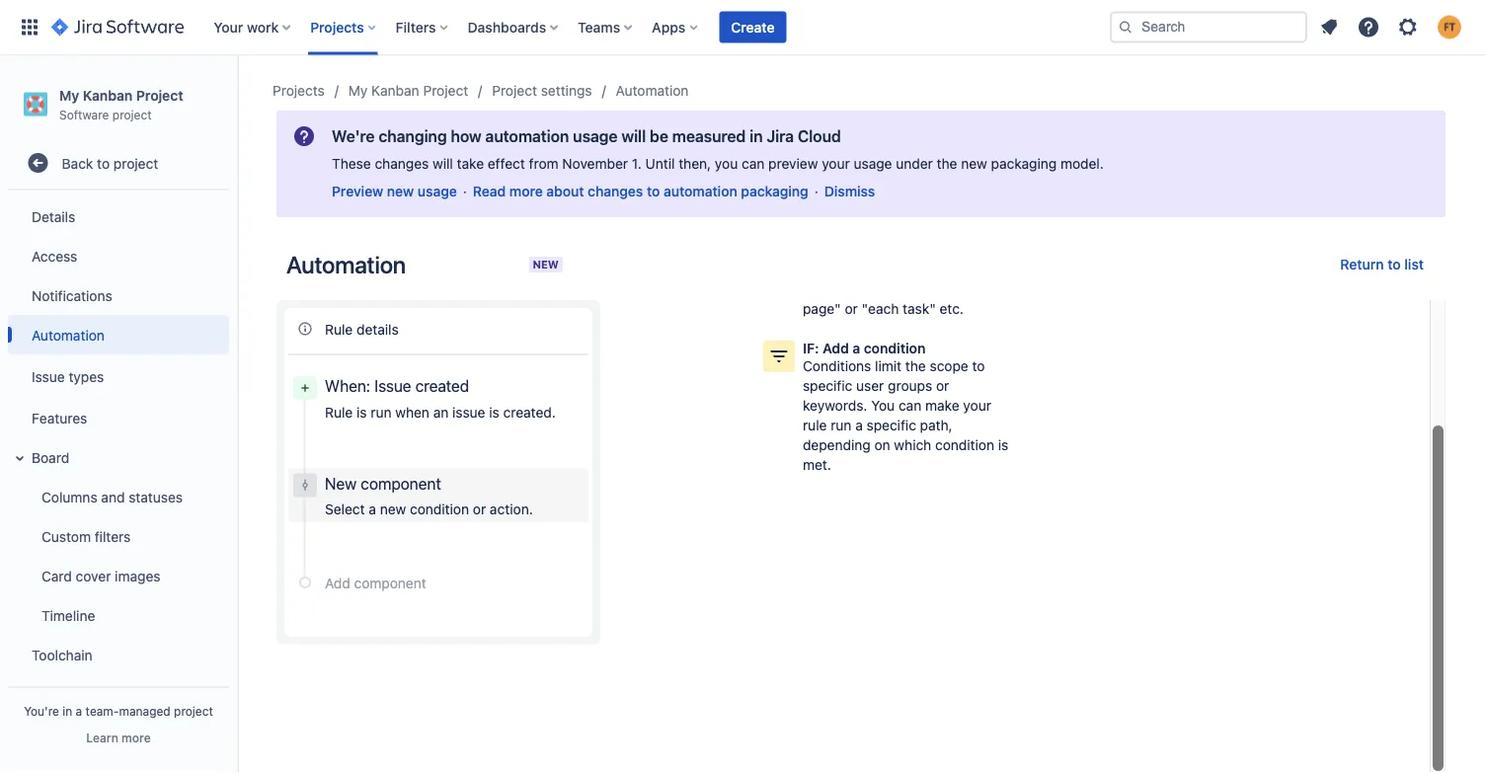 Task type: vqa. For each thing, say whether or not it's contained in the screenshot.
the rightmost usage
yes



Task type: describe. For each thing, give the bounding box(es) containing it.
your work
[[214, 19, 279, 35]]

the inside if: add a condition conditions limit the scope to specific user groups or keywords. you can make your rule run a specific path, depending on which condition is met.
[[906, 358, 926, 374]]

apps button
[[646, 11, 706, 43]]

2 vertical spatial project
[[174, 704, 213, 718]]

automation inside 'we're changing how automation usage will be measured in jira cloud these changes will take effect from november 1. until then, you can preview your usage under the new packaging model.'
[[485, 127, 569, 146]]

scope
[[930, 358, 969, 374]]

new inside 'we're changing how automation usage will be measured in jira cloud these changes will take effect from november 1. until then, you can preview your usage under the new packaging model.'
[[961, 156, 988, 172]]

1 horizontal spatial automation
[[286, 251, 406, 279]]

projects link
[[273, 79, 325, 103]]

be
[[650, 127, 669, 146]]

back to project
[[62, 155, 158, 171]]

measured
[[672, 127, 746, 146]]

then,
[[679, 156, 711, 172]]

a left team-
[[76, 704, 82, 718]]

keywords.
[[803, 398, 868, 414]]

columns and statuses
[[41, 489, 183, 505]]

back to project link
[[8, 143, 229, 183]]

filters
[[396, 19, 436, 35]]

to down until
[[647, 183, 660, 200]]

columns
[[41, 489, 97, 505]]

1 horizontal spatial condition
[[864, 340, 926, 357]]

learn
[[86, 731, 118, 745]]

custom
[[41, 528, 91, 545]]

work
[[247, 19, 279, 35]]

my for my kanban project software project
[[59, 87, 79, 103]]

new for new component select a new condition or action.
[[325, 474, 357, 493]]

my for my kanban project
[[348, 82, 368, 99]]

projects for projects link
[[273, 82, 325, 99]]

1 vertical spatial in
[[62, 704, 72, 718]]

dashboards
[[468, 19, 546, 35]]

1 · from the left
[[463, 183, 467, 200]]

custom filters
[[41, 528, 131, 545]]

rule
[[803, 417, 827, 434]]

actions
[[905, 261, 952, 278]]

sidebar navigation image
[[215, 79, 259, 119]]

you're
[[24, 704, 59, 718]]

path,
[[920, 417, 953, 434]]

card cover images
[[41, 568, 160, 584]]

issue types link
[[8, 355, 229, 398]]

depending
[[803, 437, 871, 453]]

take
[[457, 156, 484, 172]]

custom filters link
[[20, 517, 229, 556]]

apps inside popup button
[[652, 19, 686, 35]]

board
[[32, 449, 69, 466]]

timeline link
[[20, 596, 229, 635]]

model.
[[1061, 156, 1104, 172]]

automation link for project settings
[[616, 79, 689, 103]]

within
[[873, 281, 911, 297]]

0 vertical spatial specific
[[803, 378, 853, 394]]

automation link for notifications
[[8, 315, 229, 355]]

filters
[[95, 528, 131, 545]]

card cover images link
[[20, 556, 229, 596]]

read more about changes to automation packaging button
[[473, 182, 809, 201]]

branches
[[803, 261, 863, 278]]

packaging inside 'we're changing how automation usage will be measured in jira cloud these changes will take effect from november 1. until then, you can preview your usage under the new packaging model.'
[[991, 156, 1057, 172]]

return
[[1341, 256, 1384, 273]]

statuses
[[129, 489, 183, 505]]

read
[[473, 183, 506, 200]]

your
[[214, 19, 243, 35]]

create
[[731, 19, 775, 35]]

software
[[59, 107, 109, 121]]

when
[[395, 404, 430, 420]]

return to list
[[1341, 256, 1424, 273]]

issue types
[[32, 368, 104, 385]]

changes inside 'we're changing how automation usage will be measured in jira cloud these changes will take effect from november 1. until then, you can preview your usage under the new packaging model.'
[[375, 156, 429, 172]]

toolchain link
[[8, 635, 229, 675]]

filters button
[[390, 11, 456, 43]]

component
[[361, 474, 441, 493]]

1 vertical spatial "each
[[862, 301, 899, 317]]

run inside when: issue created rule is run when an issue is created.
[[371, 404, 392, 420]]

rule inside when: issue created rule is run when an issue is created.
[[325, 404, 353, 420]]

a inside new component select a new condition or action.
[[369, 501, 376, 518]]

rule details
[[325, 321, 399, 337]]

timeline
[[41, 607, 95, 624]]

board button
[[8, 438, 229, 477]]

jira
[[767, 127, 794, 146]]

conditions
[[803, 281, 869, 297]]

primary element
[[12, 0, 1110, 55]]

you're in a team-managed project
[[24, 704, 213, 718]]

1 horizontal spatial will
[[622, 127, 646, 146]]

rule inside button
[[325, 321, 353, 337]]

apps inside button
[[32, 686, 64, 703]]

project for my kanban project software project
[[136, 87, 183, 103]]

these
[[332, 156, 371, 172]]

1 horizontal spatial usage
[[573, 127, 618, 146]]

cloud
[[798, 127, 841, 146]]

1 vertical spatial new
[[387, 183, 414, 200]]

images
[[115, 568, 160, 584]]

preview new usage · read more about changes to automation packaging · dismiss
[[332, 183, 875, 200]]

1.
[[632, 156, 642, 172]]

search image
[[1118, 19, 1134, 35]]

changing
[[379, 127, 447, 146]]

new inside new component select a new condition or action.
[[380, 501, 406, 518]]

more inside button
[[122, 731, 151, 745]]

0 horizontal spatial packaging
[[741, 183, 809, 200]]

and inside columns and statuses link
[[101, 489, 125, 505]]

0 vertical spatial "each
[[967, 281, 1005, 297]]

can inside 'we're changing how automation usage will be measured in jira cloud these changes will take effect from november 1. until then, you can preview your usage under the new packaging model.'
[[742, 156, 765, 172]]

1 vertical spatial specific
[[867, 417, 917, 434]]

in inside 'we're changing how automation usage will be measured in jira cloud these changes will take effect from november 1. until then, you can preview your usage under the new packaging model.'
[[750, 127, 763, 146]]

the inside 'we're changing how automation usage will be measured in jira cloud these changes will take effect from november 1. until then, you can preview your usage under the new packaging model.'
[[937, 156, 958, 172]]

select
[[325, 501, 365, 518]]

learn more
[[86, 731, 151, 745]]

dismiss button
[[824, 182, 875, 201]]

0 horizontal spatial is
[[357, 404, 367, 420]]

expand image
[[8, 684, 32, 707]]

project inside my kanban project software project
[[112, 107, 152, 121]]

my kanban project software project
[[59, 87, 183, 121]]



Task type: locate. For each thing, give the bounding box(es) containing it.
my inside my kanban project software project
[[59, 87, 79, 103]]

2 horizontal spatial or
[[936, 378, 949, 394]]

run up depending in the bottom of the page
[[831, 417, 852, 434]]

0 vertical spatial can
[[742, 156, 765, 172]]

automation link up types
[[8, 315, 229, 355]]

the up "groups"
[[906, 358, 926, 374]]

preview
[[332, 183, 383, 200]]

1 horizontal spatial in
[[750, 127, 763, 146]]

my kanban project link
[[348, 79, 468, 103]]

your inside if: add a condition conditions limit the scope to specific user groups or keywords. you can make your rule run a specific path, depending on which condition is met.
[[963, 398, 992, 414]]

0 vertical spatial usage
[[573, 127, 618, 146]]

0 horizontal spatial changes
[[375, 156, 429, 172]]

can right you
[[742, 156, 765, 172]]

1 horizontal spatial ·
[[815, 183, 819, 200]]

and inside branches apply actions and conditions within them to "each page" or "each task" etc.
[[955, 261, 979, 278]]

to right back
[[97, 155, 110, 171]]

or inside if: add a condition conditions limit the scope to specific user groups or keywords. you can make your rule run a specific path, depending on which condition is met.
[[936, 378, 949, 394]]

apps up you're on the left bottom of page
[[32, 686, 64, 703]]

projects
[[310, 19, 364, 35], [273, 82, 325, 99]]

can inside if: add a condition conditions limit the scope to specific user groups or keywords. you can make your rule run a specific path, depending on which condition is met.
[[899, 398, 922, 414]]

1 horizontal spatial and
[[955, 261, 979, 278]]

to inside back to project link
[[97, 155, 110, 171]]

0 vertical spatial in
[[750, 127, 763, 146]]

we're changing how automation usage will be measured in jira cloud these changes will take effect from november 1. until then, you can preview your usage under the new packaging model.
[[332, 127, 1104, 172]]

0 vertical spatial the
[[937, 156, 958, 172]]

1 horizontal spatial kanban
[[371, 82, 419, 99]]

0 horizontal spatial automation link
[[8, 315, 229, 355]]

expand image
[[8, 447, 32, 470]]

0 vertical spatial packaging
[[991, 156, 1057, 172]]

settings image
[[1397, 15, 1420, 39]]

0 horizontal spatial more
[[122, 731, 151, 745]]

0 vertical spatial automation link
[[616, 79, 689, 103]]

apps right teams dropdown button
[[652, 19, 686, 35]]

0 horizontal spatial ·
[[463, 183, 467, 200]]

we're
[[332, 127, 375, 146]]

notifications
[[32, 287, 112, 304]]

your inside 'we're changing how automation usage will be measured in jira cloud these changes will take effect from november 1. until then, you can preview your usage under the new packaging model.'
[[822, 156, 850, 172]]

packaging left model.
[[991, 156, 1057, 172]]

to inside if: add a condition conditions limit the scope to specific user groups or keywords. you can make your rule run a specific path, depending on which condition is met.
[[972, 358, 985, 374]]

new
[[533, 258, 559, 271], [325, 474, 357, 493]]

"each down within
[[862, 301, 899, 317]]

make
[[926, 398, 960, 414]]

teams
[[578, 19, 620, 35]]

back
[[62, 155, 93, 171]]

0 vertical spatial will
[[622, 127, 646, 146]]

your right make
[[963, 398, 992, 414]]

condition up limit
[[864, 340, 926, 357]]

automation up from
[[485, 127, 569, 146]]

project up details 'link'
[[113, 155, 158, 171]]

features
[[32, 410, 87, 426]]

new right under
[[961, 156, 988, 172]]

0 horizontal spatial automation
[[32, 327, 105, 343]]

2 vertical spatial condition
[[410, 501, 469, 518]]

1 horizontal spatial the
[[937, 156, 958, 172]]

etc.
[[940, 301, 964, 317]]

automation for project settings
[[616, 82, 689, 99]]

your profile and settings image
[[1438, 15, 1462, 39]]

to inside return to list button
[[1388, 256, 1401, 273]]

projects right work
[[310, 19, 364, 35]]

automation down "then,"
[[664, 183, 738, 200]]

teams button
[[572, 11, 640, 43]]

1 horizontal spatial project
[[423, 82, 468, 99]]

issue
[[32, 368, 65, 385], [375, 377, 411, 396]]

1 vertical spatial your
[[963, 398, 992, 414]]

is right which
[[998, 437, 1009, 453]]

preview new usage button
[[332, 182, 457, 201]]

issue left types
[[32, 368, 65, 385]]

to up etc.
[[951, 281, 964, 297]]

1 vertical spatial or
[[936, 378, 949, 394]]

1 horizontal spatial "each
[[967, 281, 1005, 297]]

packaging down preview
[[741, 183, 809, 200]]

2 vertical spatial or
[[473, 501, 486, 518]]

cover
[[76, 568, 111, 584]]

is down "when:"
[[357, 404, 367, 420]]

1 vertical spatial will
[[433, 156, 453, 172]]

a
[[853, 340, 861, 357], [856, 417, 863, 434], [369, 501, 376, 518], [76, 704, 82, 718]]

project up how
[[423, 82, 468, 99]]

new inside new component select a new condition or action.
[[325, 474, 357, 493]]

1 vertical spatial condition
[[935, 437, 995, 453]]

can down "groups"
[[899, 398, 922, 414]]

team-
[[86, 704, 119, 718]]

banner containing your work
[[0, 0, 1486, 55]]

Search field
[[1110, 11, 1308, 43]]

details
[[32, 208, 75, 225]]

action.
[[490, 501, 533, 518]]

0 vertical spatial apps
[[652, 19, 686, 35]]

usage up november
[[573, 127, 618, 146]]

0 horizontal spatial my
[[59, 87, 79, 103]]

"each right "them"
[[967, 281, 1005, 297]]

if: add a condition conditions limit the scope to specific user groups or keywords. you can make your rule run a specific path, depending on which condition is met.
[[803, 340, 1009, 473]]

more down the managed
[[122, 731, 151, 745]]

apply
[[867, 261, 901, 278]]

create button
[[719, 11, 787, 43]]

1 vertical spatial rule
[[325, 404, 353, 420]]

preview
[[769, 156, 818, 172]]

projects for projects dropdown button
[[310, 19, 364, 35]]

can
[[742, 156, 765, 172], [899, 398, 922, 414]]

my up software
[[59, 87, 79, 103]]

0 horizontal spatial run
[[371, 404, 392, 420]]

to left list
[[1388, 256, 1401, 273]]

0 horizontal spatial specific
[[803, 378, 853, 394]]

issue inside group
[[32, 368, 65, 385]]

projects right sidebar navigation icon
[[273, 82, 325, 99]]

2 vertical spatial usage
[[418, 183, 457, 200]]

user
[[856, 378, 884, 394]]

1 vertical spatial and
[[101, 489, 125, 505]]

details
[[357, 321, 399, 337]]

0 horizontal spatial can
[[742, 156, 765, 172]]

0 horizontal spatial automation
[[485, 127, 569, 146]]

usage down take
[[418, 183, 457, 200]]

0 vertical spatial projects
[[310, 19, 364, 35]]

november
[[562, 156, 628, 172]]

1 horizontal spatial apps
[[652, 19, 686, 35]]

0 horizontal spatial usage
[[418, 183, 457, 200]]

or up make
[[936, 378, 949, 394]]

new
[[961, 156, 988, 172], [387, 183, 414, 200], [380, 501, 406, 518]]

automation
[[485, 127, 569, 146], [664, 183, 738, 200]]

under
[[896, 156, 933, 172]]

0 vertical spatial changes
[[375, 156, 429, 172]]

0 horizontal spatial condition
[[410, 501, 469, 518]]

changes down november
[[588, 183, 643, 200]]

a right select
[[369, 501, 376, 518]]

my kanban project
[[348, 82, 468, 99]]

1 horizontal spatial or
[[845, 301, 858, 317]]

in left jira
[[750, 127, 763, 146]]

dashboards button
[[462, 11, 566, 43]]

project settings link
[[492, 79, 592, 103]]

1 horizontal spatial packaging
[[991, 156, 1057, 172]]

1 vertical spatial more
[[122, 731, 151, 745]]

0 horizontal spatial apps
[[32, 686, 64, 703]]

managed
[[119, 704, 171, 718]]

the right under
[[937, 156, 958, 172]]

automation
[[616, 82, 689, 99], [286, 251, 406, 279], [32, 327, 105, 343]]

project right the managed
[[174, 704, 213, 718]]

0 vertical spatial more
[[510, 183, 543, 200]]

more down from
[[510, 183, 543, 200]]

kanban up changing
[[371, 82, 419, 99]]

1 vertical spatial usage
[[854, 156, 892, 172]]

or left action.
[[473, 501, 486, 518]]

projects inside projects dropdown button
[[310, 19, 364, 35]]

a right add
[[853, 340, 861, 357]]

new for new
[[533, 258, 559, 271]]

1 vertical spatial the
[[906, 358, 926, 374]]

settings
[[541, 82, 592, 99]]

my
[[348, 82, 368, 99], [59, 87, 79, 103]]

packaging
[[991, 156, 1057, 172], [741, 183, 809, 200]]

1 vertical spatial automation
[[664, 183, 738, 200]]

automation link
[[616, 79, 689, 103], [8, 315, 229, 355]]

specific
[[803, 378, 853, 394], [867, 417, 917, 434]]

you
[[871, 398, 895, 414]]

automation down notifications
[[32, 327, 105, 343]]

jira software image
[[51, 15, 184, 39], [51, 15, 184, 39]]

project inside back to project link
[[113, 155, 158, 171]]

new up select
[[325, 474, 357, 493]]

or inside new component select a new condition or action.
[[473, 501, 486, 518]]

1 horizontal spatial is
[[489, 404, 500, 420]]

project
[[112, 107, 152, 121], [113, 155, 158, 171], [174, 704, 213, 718]]

appswitcher icon image
[[18, 15, 41, 39]]

projects button
[[304, 11, 384, 43]]

1 horizontal spatial can
[[899, 398, 922, 414]]

or down conditions
[[845, 301, 858, 317]]

issue up when
[[375, 377, 411, 396]]

types
[[69, 368, 104, 385]]

0 horizontal spatial your
[[822, 156, 850, 172]]

changes up 'preview new usage' button
[[375, 156, 429, 172]]

run left when
[[371, 404, 392, 420]]

1 vertical spatial automation link
[[8, 315, 229, 355]]

until
[[646, 156, 675, 172]]

usage
[[573, 127, 618, 146], [854, 156, 892, 172], [418, 183, 457, 200]]

2 · from the left
[[815, 183, 819, 200]]

usage up dismiss
[[854, 156, 892, 172]]

0 horizontal spatial "each
[[862, 301, 899, 317]]

will
[[622, 127, 646, 146], [433, 156, 453, 172]]

0 horizontal spatial issue
[[32, 368, 65, 385]]

2 vertical spatial new
[[380, 501, 406, 518]]

to
[[97, 155, 110, 171], [647, 183, 660, 200], [1388, 256, 1401, 273], [951, 281, 964, 297], [972, 358, 985, 374]]

add
[[823, 340, 849, 357]]

my up we're
[[348, 82, 368, 99]]

condition down component
[[410, 501, 469, 518]]

in right you're on the left bottom of page
[[62, 704, 72, 718]]

automation up the rule details
[[286, 251, 406, 279]]

if:
[[803, 340, 819, 357]]

project settings
[[492, 82, 592, 99]]

2 rule from the top
[[325, 404, 353, 420]]

new component select a new condition or action.
[[325, 474, 533, 518]]

condition inside new component select a new condition or action.
[[410, 501, 469, 518]]

0 vertical spatial automation
[[485, 127, 569, 146]]

0 horizontal spatial kanban
[[83, 87, 133, 103]]

toolchain
[[32, 647, 93, 663]]

or inside branches apply actions and conditions within them to "each page" or "each task" etc.
[[845, 301, 858, 317]]

will left 'be'
[[622, 127, 646, 146]]

1 horizontal spatial issue
[[375, 377, 411, 396]]

0 horizontal spatial new
[[325, 474, 357, 493]]

when: issue created rule is run when an issue is created.
[[325, 377, 556, 420]]

0 horizontal spatial will
[[433, 156, 453, 172]]

0 vertical spatial automation
[[616, 82, 689, 99]]

and up filters
[[101, 489, 125, 505]]

your
[[822, 156, 850, 172], [963, 398, 992, 414]]

1 horizontal spatial run
[[831, 417, 852, 434]]

columns and statuses link
[[20, 477, 229, 517]]

project right software
[[112, 107, 152, 121]]

specific down you at the right bottom
[[867, 417, 917, 434]]

is right issue
[[489, 404, 500, 420]]

1 horizontal spatial more
[[510, 183, 543, 200]]

1 rule from the top
[[325, 321, 353, 337]]

kanban inside my kanban project software project
[[83, 87, 133, 103]]

to inside branches apply actions and conditions within them to "each page" or "each task" etc.
[[951, 281, 964, 297]]

1 horizontal spatial new
[[533, 258, 559, 271]]

run
[[371, 404, 392, 420], [831, 417, 852, 434]]

rule details button
[[288, 312, 589, 346]]

issue inside when: issue created rule is run when an issue is created.
[[375, 377, 411, 396]]

learn more button
[[86, 730, 151, 746]]

1 horizontal spatial your
[[963, 398, 992, 414]]

notifications image
[[1318, 15, 1341, 39]]

new down component
[[380, 501, 406, 518]]

how
[[451, 127, 482, 146]]

· left read
[[463, 183, 467, 200]]

1 vertical spatial changes
[[588, 183, 643, 200]]

new right preview
[[387, 183, 414, 200]]

and right actions on the right
[[955, 261, 979, 278]]

specific up keywords.
[[803, 378, 853, 394]]

the
[[937, 156, 958, 172], [906, 358, 926, 374]]

1 vertical spatial projects
[[273, 82, 325, 99]]

automation up 'be'
[[616, 82, 689, 99]]

group
[[4, 191, 229, 720]]

· left dismiss
[[815, 183, 819, 200]]

2 horizontal spatial project
[[492, 82, 537, 99]]

branches apply actions and conditions within them to "each page" or "each task" etc. button
[[753, 233, 1021, 330]]

1 vertical spatial new
[[325, 474, 357, 493]]

and
[[955, 261, 979, 278], [101, 489, 125, 505]]

when:
[[325, 377, 370, 396]]

condition down "path," on the right bottom of the page
[[935, 437, 995, 453]]

on
[[875, 437, 891, 453]]

access link
[[8, 236, 229, 276]]

2 horizontal spatial automation
[[616, 82, 689, 99]]

to right scope
[[972, 358, 985, 374]]

project inside my kanban project software project
[[136, 87, 183, 103]]

0 horizontal spatial the
[[906, 358, 926, 374]]

1 vertical spatial packaging
[[741, 183, 809, 200]]

your up dismiss
[[822, 156, 850, 172]]

banner
[[0, 0, 1486, 55]]

which
[[894, 437, 932, 453]]

0 vertical spatial rule
[[325, 321, 353, 337]]

2 horizontal spatial is
[[998, 437, 1009, 453]]

2 vertical spatial automation
[[32, 327, 105, 343]]

project left 'settings' in the left of the page
[[492, 82, 537, 99]]

0 horizontal spatial in
[[62, 704, 72, 718]]

0 vertical spatial new
[[533, 258, 559, 271]]

1 vertical spatial project
[[113, 155, 158, 171]]

project for my kanban project
[[423, 82, 468, 99]]

your work button
[[208, 11, 299, 43]]

them
[[915, 281, 947, 297]]

0 horizontal spatial project
[[136, 87, 183, 103]]

2 horizontal spatial condition
[[935, 437, 995, 453]]

1 vertical spatial can
[[899, 398, 922, 414]]

0 horizontal spatial or
[[473, 501, 486, 518]]

1 horizontal spatial specific
[[867, 417, 917, 434]]

project left sidebar navigation icon
[[136, 87, 183, 103]]

kanban for my kanban project software project
[[83, 87, 133, 103]]

0 vertical spatial your
[[822, 156, 850, 172]]

group containing details
[[4, 191, 229, 720]]

notifications link
[[8, 276, 229, 315]]

1 vertical spatial apps
[[32, 686, 64, 703]]

1 horizontal spatial automation link
[[616, 79, 689, 103]]

automation for notifications
[[32, 327, 105, 343]]

page"
[[803, 301, 841, 317]]

an
[[433, 404, 449, 420]]

rule left the "details" at the top of the page
[[325, 321, 353, 337]]

details link
[[8, 197, 229, 236]]

0 vertical spatial or
[[845, 301, 858, 317]]

kanban for my kanban project
[[371, 82, 419, 99]]

help image
[[1357, 15, 1381, 39]]

rule down "when:"
[[325, 404, 353, 420]]

will left take
[[433, 156, 453, 172]]

0 vertical spatial condition
[[864, 340, 926, 357]]

is inside if: add a condition conditions limit the scope to specific user groups or keywords. you can make your rule run a specific path, depending on which condition is met.
[[998, 437, 1009, 453]]

task"
[[903, 301, 936, 317]]

a up depending in the bottom of the page
[[856, 417, 863, 434]]

effect
[[488, 156, 525, 172]]

1 horizontal spatial automation
[[664, 183, 738, 200]]

2 horizontal spatial usage
[[854, 156, 892, 172]]

new down about
[[533, 258, 559, 271]]

run inside if: add a condition conditions limit the scope to specific user groups or keywords. you can make your rule run a specific path, depending on which condition is met.
[[831, 417, 852, 434]]

kanban up software
[[83, 87, 133, 103]]

issue
[[452, 404, 485, 420]]

from
[[529, 156, 559, 172]]

1 horizontal spatial changes
[[588, 183, 643, 200]]

automation link up 'be'
[[616, 79, 689, 103]]



